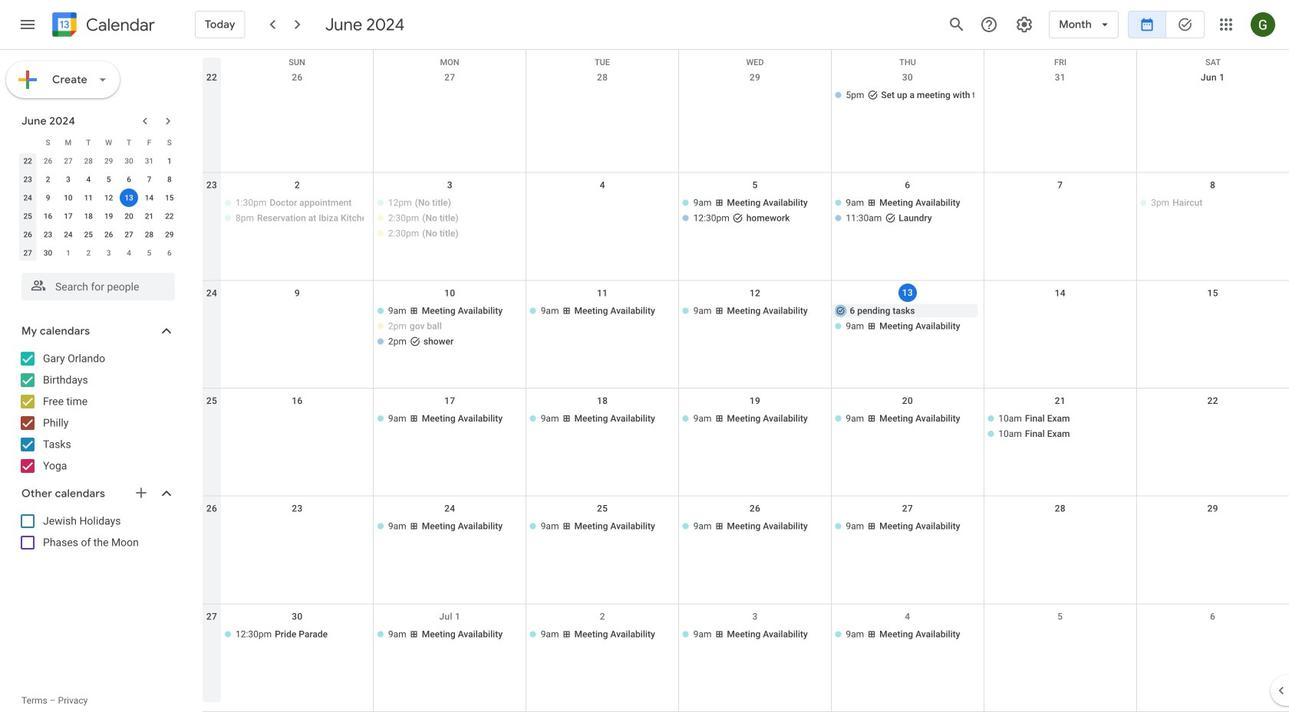 Task type: describe. For each thing, give the bounding box(es) containing it.
add other calendars image
[[134, 486, 149, 501]]

6 element
[[120, 170, 138, 189]]

may 28 element
[[79, 152, 98, 170]]

july 3 element
[[100, 244, 118, 262]]

14 element
[[140, 189, 158, 207]]

18 element
[[79, 207, 98, 226]]

may 29 element
[[100, 152, 118, 170]]

july 4 element
[[120, 244, 138, 262]]

may 31 element
[[140, 152, 158, 170]]

30 element
[[39, 244, 57, 262]]

7 element
[[140, 170, 158, 189]]

26 element
[[100, 226, 118, 244]]

8 element
[[160, 170, 179, 189]]

11 element
[[79, 189, 98, 207]]

Search for people text field
[[31, 273, 166, 301]]

june 2024 grid
[[15, 134, 180, 262]]

25 element
[[79, 226, 98, 244]]

3 element
[[59, 170, 77, 189]]

main drawer image
[[18, 15, 37, 34]]

24 element
[[59, 226, 77, 244]]

july 6 element
[[160, 244, 179, 262]]

15 element
[[160, 189, 179, 207]]

july 2 element
[[79, 244, 98, 262]]

heading inside calendar element
[[83, 16, 155, 34]]

may 26 element
[[39, 152, 57, 170]]

12 element
[[100, 189, 118, 207]]

my calendars list
[[3, 347, 190, 479]]

july 1 element
[[59, 244, 77, 262]]



Task type: locate. For each thing, give the bounding box(es) containing it.
28 element
[[140, 226, 158, 244]]

19 element
[[100, 207, 118, 226]]

row group
[[18, 152, 180, 262]]

21 element
[[140, 207, 158, 226]]

9 element
[[39, 189, 57, 207]]

other calendars list
[[3, 510, 190, 556]]

17 element
[[59, 207, 77, 226]]

20 element
[[120, 207, 138, 226]]

5 element
[[100, 170, 118, 189]]

4 element
[[79, 170, 98, 189]]

may 27 element
[[59, 152, 77, 170]]

10 element
[[59, 189, 77, 207]]

16 element
[[39, 207, 57, 226]]

row group inside june 2024 grid
[[18, 152, 180, 262]]

cell inside june 2024 grid
[[119, 189, 139, 207]]

row
[[203, 50, 1289, 73], [203, 65, 1289, 173], [18, 134, 180, 152], [18, 152, 180, 170], [18, 170, 180, 189], [203, 173, 1289, 281], [18, 189, 180, 207], [18, 207, 180, 226], [18, 226, 180, 244], [18, 244, 180, 262], [203, 281, 1289, 389], [203, 389, 1289, 497], [203, 497, 1289, 605], [203, 605, 1289, 713]]

27 element
[[120, 226, 138, 244]]

cell
[[221, 88, 374, 104], [374, 88, 526, 104], [984, 88, 1137, 104], [1137, 88, 1289, 104], [119, 189, 139, 207], [221, 196, 374, 242], [374, 196, 526, 242], [526, 196, 679, 242], [679, 196, 831, 242], [831, 196, 984, 242], [984, 196, 1137, 242], [221, 304, 374, 350], [374, 304, 526, 350], [831, 304, 984, 350], [984, 304, 1137, 350], [1137, 304, 1289, 350], [221, 412, 374, 443], [984, 412, 1137, 443], [1137, 412, 1289, 443], [221, 520, 374, 535], [984, 520, 1137, 535], [1137, 520, 1289, 535], [984, 628, 1137, 643], [1137, 628, 1289, 643]]

23 element
[[39, 226, 57, 244]]

calendar element
[[49, 9, 155, 43]]

2 element
[[39, 170, 57, 189]]

heading
[[83, 16, 155, 34]]

may 30 element
[[120, 152, 138, 170]]

july 5 element
[[140, 244, 158, 262]]

None search field
[[0, 267, 190, 301]]

settings menu image
[[1015, 15, 1034, 34]]

22 element
[[160, 207, 179, 226]]

29 element
[[160, 226, 179, 244]]

grid
[[203, 50, 1289, 713]]

13, today element
[[120, 189, 138, 207]]

1 element
[[160, 152, 179, 170]]



Task type: vqa. For each thing, say whether or not it's contained in the screenshot.
the top the 6
no



